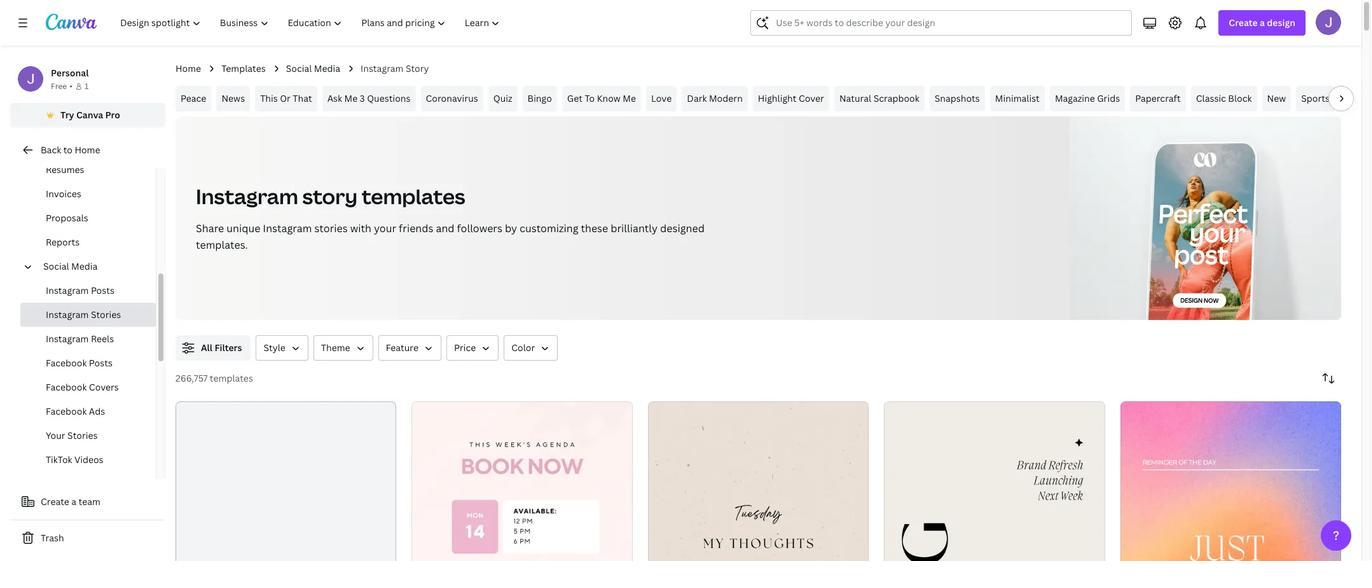 Task type: describe. For each thing, give the bounding box(es) containing it.
instagram reels
[[46, 333, 114, 345]]

social media for right social media link
[[286, 62, 340, 74]]

friends
[[399, 221, 434, 235]]

back
[[41, 144, 61, 156]]

facebook for facebook covers
[[46, 381, 87, 393]]

create for create a team
[[41, 496, 69, 508]]

pink minimalist book now availability nail salon instagram story image
[[412, 402, 633, 561]]

this or that
[[260, 92, 312, 104]]

create a design button
[[1219, 10, 1306, 36]]

sports
[[1302, 92, 1331, 104]]

feature button
[[378, 335, 442, 361]]

magazine grids link
[[1050, 86, 1126, 111]]

natural scrapbook
[[840, 92, 920, 104]]

create a team button
[[10, 489, 165, 515]]

style
[[264, 342, 286, 354]]

theme button
[[314, 335, 373, 361]]

peace link
[[176, 86, 211, 111]]

reports link
[[20, 230, 156, 255]]

these
[[581, 221, 608, 235]]

get
[[567, 92, 583, 104]]

grids
[[1098, 92, 1121, 104]]

sports link
[[1297, 86, 1336, 111]]

bingo
[[528, 92, 552, 104]]

social media for bottom social media link
[[43, 260, 98, 272]]

1 vertical spatial social media link
[[38, 255, 148, 279]]

ask me 3 questions link
[[322, 86, 416, 111]]

free •
[[51, 81, 72, 92]]

proposals
[[46, 212, 88, 224]]

reels
[[91, 333, 114, 345]]

instagram posts
[[46, 284, 115, 297]]

0 vertical spatial templates
[[362, 183, 465, 210]]

beige minimalistic modern coming soon launch instagram story image
[[885, 402, 1106, 561]]

tiktok videos link
[[20, 448, 156, 472]]

new
[[1268, 92, 1287, 104]]

templates link
[[222, 62, 266, 76]]

questions
[[367, 92, 411, 104]]

templates.
[[196, 238, 248, 252]]

scrapbook
[[874, 92, 920, 104]]

jacob simon image
[[1317, 10, 1342, 35]]

price
[[454, 342, 476, 354]]

unique
[[227, 221, 261, 235]]

instagram for instagram story templates
[[196, 183, 298, 210]]

instagram for instagram story
[[361, 62, 404, 74]]

pro
[[105, 109, 120, 121]]

back to home link
[[10, 137, 165, 163]]

snapshots link
[[930, 86, 986, 111]]

266,757
[[176, 372, 208, 384]]

instagram posts link
[[20, 279, 156, 303]]

try canva pro button
[[10, 103, 165, 127]]

facebook posts
[[46, 357, 113, 369]]

orange pink textured gradient motivational quote instagram story image
[[1121, 402, 1342, 561]]

your stories
[[46, 430, 98, 442]]

followers
[[457, 221, 503, 235]]

news
[[222, 92, 245, 104]]

highlight cover
[[758, 92, 825, 104]]

neutral beige simple minimalist plain text block instagram story image
[[648, 402, 869, 561]]

facebook covers
[[46, 381, 119, 393]]

trash link
[[10, 526, 165, 551]]

papercraft
[[1136, 92, 1181, 104]]

delica link
[[1341, 86, 1372, 111]]

team
[[79, 496, 100, 508]]

all
[[201, 342, 213, 354]]

social for right social media link
[[286, 62, 312, 74]]

stories for instagram stories
[[91, 309, 121, 321]]

1 vertical spatial templates
[[210, 372, 253, 384]]

quiz
[[494, 92, 513, 104]]

classic block link
[[1192, 86, 1258, 111]]

free
[[51, 81, 67, 92]]

personal
[[51, 67, 89, 79]]

reports
[[46, 236, 80, 248]]

color
[[512, 342, 535, 354]]

designed
[[661, 221, 705, 235]]

that
[[293, 92, 312, 104]]

1 horizontal spatial social media link
[[286, 62, 340, 76]]

story
[[406, 62, 429, 74]]

dark modern
[[687, 92, 743, 104]]

highlight
[[758, 92, 797, 104]]

this or that link
[[255, 86, 317, 111]]

proposals link
[[20, 206, 156, 230]]

feature
[[386, 342, 419, 354]]

coronavirus
[[426, 92, 478, 104]]

trash
[[41, 532, 64, 544]]

videos
[[74, 454, 103, 466]]

posts for instagram posts
[[91, 284, 115, 297]]

•
[[70, 81, 72, 92]]

instagram for instagram stories
[[46, 309, 89, 321]]

quiz link
[[488, 86, 518, 111]]

price button
[[447, 335, 499, 361]]

Sort by button
[[1317, 366, 1342, 391]]

cover
[[799, 92, 825, 104]]

theme
[[321, 342, 350, 354]]

1 horizontal spatial media
[[314, 62, 340, 74]]

new link
[[1263, 86, 1292, 111]]

coronavirus link
[[421, 86, 483, 111]]

all filters
[[201, 342, 242, 354]]

ask me 3 questions
[[327, 92, 411, 104]]

create a team
[[41, 496, 100, 508]]

try canva pro
[[60, 109, 120, 121]]



Task type: vqa. For each thing, say whether or not it's contained in the screenshot.
#1a3b29 ICON
no



Task type: locate. For each thing, give the bounding box(es) containing it.
a for design
[[1261, 17, 1266, 29]]

instagram up instagram stories
[[46, 284, 89, 297]]

covers
[[89, 381, 119, 393]]

0 vertical spatial social
[[286, 62, 312, 74]]

to
[[63, 144, 73, 156]]

a inside dropdown button
[[1261, 17, 1266, 29]]

facebook up facebook ads
[[46, 381, 87, 393]]

1 facebook from the top
[[46, 357, 87, 369]]

Search search field
[[777, 11, 1125, 35]]

posts for facebook posts
[[89, 357, 113, 369]]

me left 3
[[345, 92, 358, 104]]

create left team
[[41, 496, 69, 508]]

2 facebook from the top
[[46, 381, 87, 393]]

1 horizontal spatial social
[[286, 62, 312, 74]]

0 vertical spatial posts
[[91, 284, 115, 297]]

natural scrapbook link
[[835, 86, 925, 111]]

classic block
[[1197, 92, 1253, 104]]

0 vertical spatial a
[[1261, 17, 1266, 29]]

facebook inside 'link'
[[46, 357, 87, 369]]

try
[[60, 109, 74, 121]]

instagram story
[[361, 62, 429, 74]]

1 horizontal spatial create
[[1230, 17, 1258, 29]]

stories
[[315, 221, 348, 235]]

0 horizontal spatial templates
[[210, 372, 253, 384]]

posts inside instagram posts link
[[91, 284, 115, 297]]

social media down reports on the left top of page
[[43, 260, 98, 272]]

stories
[[91, 309, 121, 321], [68, 430, 98, 442]]

0 vertical spatial social media link
[[286, 62, 340, 76]]

facebook for facebook posts
[[46, 357, 87, 369]]

by
[[505, 221, 517, 235]]

love link
[[646, 86, 677, 111]]

0 vertical spatial home
[[176, 62, 201, 74]]

dark
[[687, 92, 707, 104]]

get to know me
[[567, 92, 636, 104]]

3
[[360, 92, 365, 104]]

instagram left the stories
[[263, 221, 312, 235]]

0 horizontal spatial social
[[43, 260, 69, 272]]

filters
[[215, 342, 242, 354]]

0 horizontal spatial create
[[41, 496, 69, 508]]

magazine
[[1056, 92, 1096, 104]]

1 horizontal spatial social media
[[286, 62, 340, 74]]

minimalist link
[[991, 86, 1045, 111]]

stories down the facebook ads link
[[68, 430, 98, 442]]

None search field
[[751, 10, 1133, 36]]

news link
[[217, 86, 250, 111]]

0 vertical spatial facebook
[[46, 357, 87, 369]]

facebook down instagram reels
[[46, 357, 87, 369]]

invoices link
[[20, 182, 156, 206]]

instagram for instagram posts
[[46, 284, 89, 297]]

posts up instagram stories
[[91, 284, 115, 297]]

1 vertical spatial social media
[[43, 260, 98, 272]]

tiktok videos
[[46, 454, 103, 466]]

and
[[436, 221, 455, 235]]

0 vertical spatial create
[[1230, 17, 1258, 29]]

a left team
[[71, 496, 76, 508]]

resumes link
[[20, 158, 156, 182]]

get to know me link
[[562, 86, 641, 111]]

a for team
[[71, 496, 76, 508]]

home link
[[176, 62, 201, 76]]

resumes
[[46, 164, 84, 176]]

1 horizontal spatial home
[[176, 62, 201, 74]]

facebook ads link
[[20, 400, 156, 424]]

social for bottom social media link
[[43, 260, 69, 272]]

0 vertical spatial media
[[314, 62, 340, 74]]

your
[[46, 430, 65, 442]]

instagram up instagram reels
[[46, 309, 89, 321]]

1 horizontal spatial a
[[1261, 17, 1266, 29]]

or
[[280, 92, 291, 104]]

1 vertical spatial stories
[[68, 430, 98, 442]]

0 horizontal spatial media
[[71, 260, 98, 272]]

highlight cover link
[[753, 86, 830, 111]]

instagram story templates image
[[1070, 116, 1342, 320], [1149, 143, 1257, 337]]

papercraft link
[[1131, 86, 1187, 111]]

1 horizontal spatial me
[[623, 92, 636, 104]]

1 vertical spatial facebook
[[46, 381, 87, 393]]

bingo link
[[523, 86, 557, 111]]

social media up that
[[286, 62, 340, 74]]

brilliantly
[[611, 221, 658, 235]]

2 me from the left
[[623, 92, 636, 104]]

snapshots
[[935, 92, 980, 104]]

instagram inside share unique instagram stories with your friends and followers by customizing these brilliantly designed templates.
[[263, 221, 312, 235]]

templates
[[222, 62, 266, 74]]

modern
[[709, 92, 743, 104]]

create inside dropdown button
[[1230, 17, 1258, 29]]

1 vertical spatial posts
[[89, 357, 113, 369]]

facebook covers link
[[20, 375, 156, 400]]

media down reports link at the top left of page
[[71, 260, 98, 272]]

facebook for facebook ads
[[46, 405, 87, 417]]

ask
[[327, 92, 342, 104]]

stories up reels
[[91, 309, 121, 321]]

0 horizontal spatial social media link
[[38, 255, 148, 279]]

social media
[[286, 62, 340, 74], [43, 260, 98, 272]]

3 facebook from the top
[[46, 405, 87, 417]]

to
[[585, 92, 595, 104]]

0 vertical spatial social media
[[286, 62, 340, 74]]

social up that
[[286, 62, 312, 74]]

back to home
[[41, 144, 100, 156]]

create inside button
[[41, 496, 69, 508]]

a inside button
[[71, 496, 76, 508]]

templates up friends
[[362, 183, 465, 210]]

create a design
[[1230, 17, 1296, 29]]

0 horizontal spatial home
[[75, 144, 100, 156]]

1 me from the left
[[345, 92, 358, 104]]

create
[[1230, 17, 1258, 29], [41, 496, 69, 508]]

1 vertical spatial social
[[43, 260, 69, 272]]

instagram for instagram reels
[[46, 333, 89, 345]]

all filters button
[[176, 335, 251, 361]]

instagram up facebook posts
[[46, 333, 89, 345]]

instagram
[[361, 62, 404, 74], [196, 183, 298, 210], [263, 221, 312, 235], [46, 284, 89, 297], [46, 309, 89, 321], [46, 333, 89, 345]]

0 horizontal spatial social media
[[43, 260, 98, 272]]

0 horizontal spatial a
[[71, 496, 76, 508]]

instagram up questions
[[361, 62, 404, 74]]

instagram story templates
[[196, 183, 465, 210]]

block
[[1229, 92, 1253, 104]]

natural
[[840, 92, 872, 104]]

a left "design"
[[1261, 17, 1266, 29]]

1
[[85, 81, 89, 92]]

create left "design"
[[1230, 17, 1258, 29]]

stories for your stories
[[68, 430, 98, 442]]

facebook
[[46, 357, 87, 369], [46, 381, 87, 393], [46, 405, 87, 417]]

share
[[196, 221, 224, 235]]

1 vertical spatial media
[[71, 260, 98, 272]]

me right know
[[623, 92, 636, 104]]

your stories link
[[20, 424, 156, 448]]

home inside "link"
[[75, 144, 100, 156]]

a
[[1261, 17, 1266, 29], [71, 496, 76, 508]]

home up peace
[[176, 62, 201, 74]]

social down reports on the left top of page
[[43, 260, 69, 272]]

facebook up the your stories
[[46, 405, 87, 417]]

0 horizontal spatial me
[[345, 92, 358, 104]]

peace
[[181, 92, 206, 104]]

your
[[374, 221, 397, 235]]

1 horizontal spatial templates
[[362, 183, 465, 210]]

invoices
[[46, 188, 81, 200]]

media up ask
[[314, 62, 340, 74]]

posts down reels
[[89, 357, 113, 369]]

create for create a design
[[1230, 17, 1258, 29]]

love
[[652, 92, 672, 104]]

templates down filters in the left bottom of the page
[[210, 372, 253, 384]]

posts inside facebook posts 'link'
[[89, 357, 113, 369]]

instagram stories
[[46, 309, 121, 321]]

facebook ads
[[46, 405, 105, 417]]

top level navigation element
[[112, 10, 511, 36]]

2 vertical spatial facebook
[[46, 405, 87, 417]]

style button
[[256, 335, 309, 361]]

social media link up instagram posts
[[38, 255, 148, 279]]

instagram up 'unique'
[[196, 183, 298, 210]]

minimalist
[[996, 92, 1040, 104]]

social media link up that
[[286, 62, 340, 76]]

0 vertical spatial stories
[[91, 309, 121, 321]]

1 vertical spatial create
[[41, 496, 69, 508]]

canva
[[76, 109, 103, 121]]

this
[[260, 92, 278, 104]]

1 vertical spatial a
[[71, 496, 76, 508]]

delica
[[1346, 92, 1372, 104]]

1 vertical spatial home
[[75, 144, 100, 156]]

home right the "to"
[[75, 144, 100, 156]]



